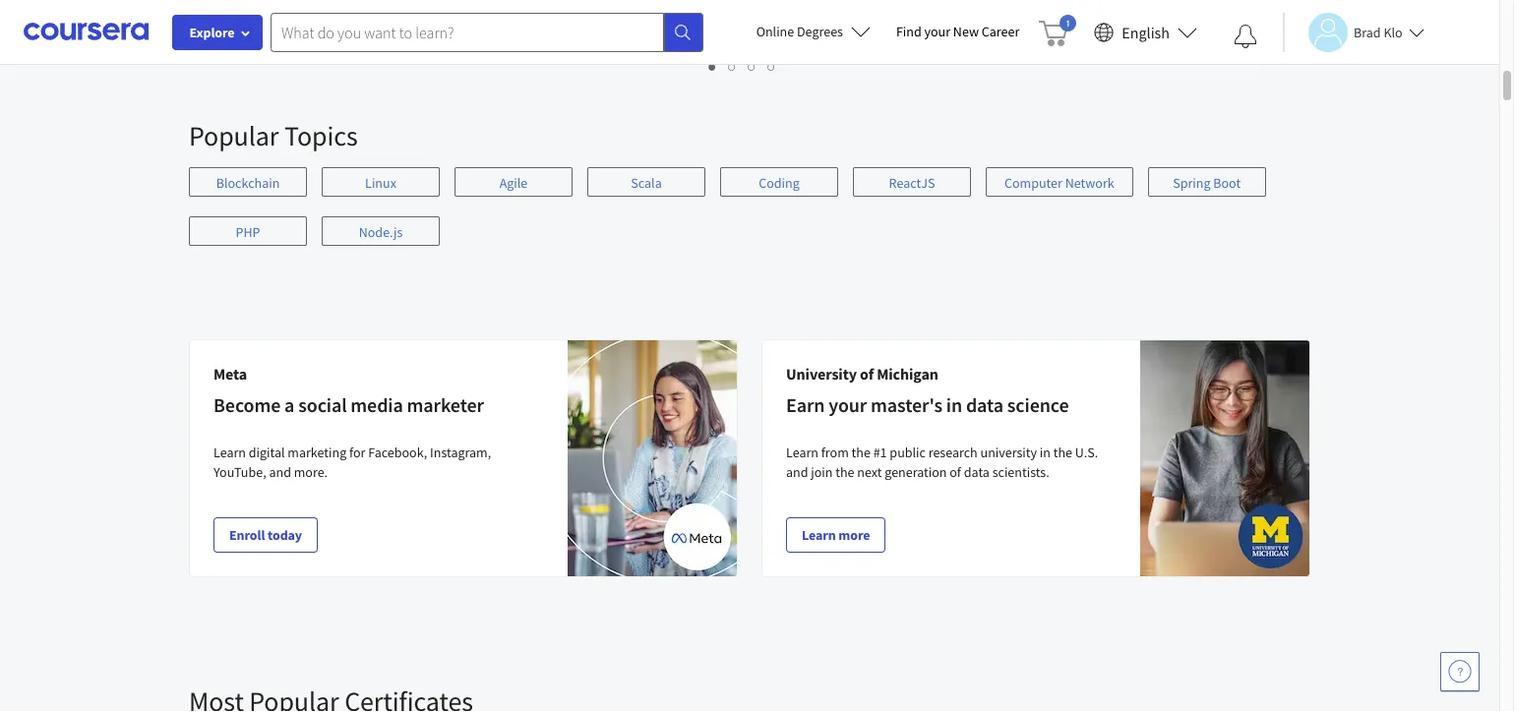 Task type: describe. For each thing, give the bounding box(es) containing it.
2
[[729, 57, 737, 76]]

show notifications image
[[1234, 25, 1258, 48]]

become a social media marketer link
[[214, 393, 484, 417]]

meta
[[214, 364, 247, 384]]

4
[[768, 57, 776, 76]]

learn from the #1 public research university in the u.s. and join the next generation of data scientists.
[[786, 444, 1099, 481]]

and inside learn digital marketing for facebook, instagram, youtube, and more.
[[269, 464, 291, 481]]

become
[[214, 393, 281, 417]]

enroll
[[229, 527, 265, 544]]

your inside university of michigan earn your master's in data science
[[829, 393, 867, 417]]

list containing blockchain
[[189, 167, 1311, 266]]

explore
[[189, 24, 235, 41]]

youtube,
[[214, 464, 266, 481]]

university
[[786, 364, 857, 384]]

learn digital marketing for facebook, instagram, youtube, and more.
[[214, 444, 491, 481]]

data inside university of michigan earn your master's in data science
[[967, 393, 1004, 417]]

data inside learn from the #1 public research university in the u.s. and join the next generation of data scientists.
[[964, 464, 990, 481]]

klo
[[1384, 23, 1403, 41]]

online degrees button
[[741, 10, 887, 53]]

career
[[982, 23, 1020, 40]]

computer network
[[1005, 174, 1115, 192]]

network
[[1066, 174, 1115, 192]]

1
[[709, 57, 717, 76]]

#1
[[874, 444, 887, 462]]

brad klo button
[[1284, 12, 1425, 52]]

spring
[[1174, 174, 1211, 192]]

coding link
[[721, 167, 839, 197]]

blockchain
[[216, 174, 280, 192]]

online degrees
[[757, 23, 844, 40]]

michigan
[[877, 364, 939, 384]]

find
[[897, 23, 922, 40]]

from
[[822, 444, 849, 462]]

u.s.
[[1076, 444, 1099, 462]]

facebook,
[[368, 444, 427, 462]]

of inside university of michigan earn your master's in data science
[[860, 364, 874, 384]]

marketer
[[407, 393, 484, 417]]

help center image
[[1449, 660, 1473, 684]]

find your new career link
[[887, 20, 1030, 44]]

coursera image
[[24, 16, 149, 47]]

the left u.s.
[[1054, 444, 1073, 462]]

reactjs link
[[853, 167, 972, 197]]

generation
[[885, 464, 947, 481]]

media
[[351, 393, 403, 417]]

find your new career
[[897, 23, 1020, 40]]

english
[[1122, 22, 1170, 42]]

join
[[811, 464, 833, 481]]

scala link
[[588, 167, 706, 197]]

linux link
[[322, 167, 440, 197]]

scientists.
[[993, 464, 1050, 481]]

spring boot
[[1174, 174, 1241, 192]]

list containing 1
[[238, 55, 1247, 78]]

agile link
[[455, 167, 573, 197]]

the left #1
[[852, 444, 871, 462]]

What do you want to learn? text field
[[271, 12, 664, 52]]



Task type: locate. For each thing, give the bounding box(es) containing it.
more.
[[294, 464, 328, 481]]

more
[[839, 527, 871, 544]]

today
[[268, 527, 302, 544]]

data
[[967, 393, 1004, 417], [964, 464, 990, 481]]

1 vertical spatial list
[[189, 167, 1311, 266]]

boot
[[1214, 174, 1241, 192]]

4 button
[[762, 55, 782, 78]]

reactjs
[[889, 174, 936, 192]]

2 and from the left
[[786, 464, 809, 481]]

computer
[[1005, 174, 1063, 192]]

list
[[238, 55, 1247, 78], [189, 167, 1311, 266]]

meta become a social media marketer
[[214, 364, 484, 417]]

the
[[852, 444, 871, 462], [1054, 444, 1073, 462], [836, 464, 855, 481]]

science
[[1008, 393, 1069, 417]]

node.js
[[359, 223, 403, 241]]

marketing
[[288, 444, 347, 462]]

learn up 'youtube,'
[[214, 444, 246, 462]]

0 vertical spatial of
[[860, 364, 874, 384]]

and
[[269, 464, 291, 481], [786, 464, 809, 481]]

in inside learn from the #1 public research university in the u.s. and join the next generation of data scientists.
[[1040, 444, 1051, 462]]

learn for earn your master's in data science
[[786, 444, 819, 462]]

1 vertical spatial your
[[829, 393, 867, 417]]

english button
[[1087, 0, 1206, 64]]

your
[[925, 23, 951, 40], [829, 393, 867, 417]]

and inside learn from the #1 public research university in the u.s. and join the next generation of data scientists.
[[786, 464, 809, 481]]

linux
[[365, 174, 397, 192]]

online
[[757, 23, 795, 40]]

university of michigan earn your master's in data science
[[786, 364, 1069, 417]]

learn
[[214, 444, 246, 462], [786, 444, 819, 462], [802, 527, 836, 544]]

data left science
[[967, 393, 1004, 417]]

in right master's
[[947, 393, 963, 417]]

earn
[[786, 393, 825, 417]]

0 vertical spatial data
[[967, 393, 1004, 417]]

of inside learn from the #1 public research university in the u.s. and join the next generation of data scientists.
[[950, 464, 962, 481]]

data down research at the bottom
[[964, 464, 990, 481]]

and down digital
[[269, 464, 291, 481]]

0 horizontal spatial of
[[860, 364, 874, 384]]

0 vertical spatial your
[[925, 23, 951, 40]]

for
[[349, 444, 366, 462]]

a
[[285, 393, 295, 417]]

earn your master's in data science link
[[786, 393, 1069, 417]]

1 vertical spatial data
[[964, 464, 990, 481]]

0 horizontal spatial your
[[829, 393, 867, 417]]

spring boot link
[[1148, 167, 1267, 197]]

brad klo
[[1354, 23, 1403, 41]]

learn inside learn digital marketing for facebook, instagram, youtube, and more.
[[214, 444, 246, 462]]

0 vertical spatial in
[[947, 393, 963, 417]]

enroll today
[[229, 527, 302, 544]]

coding
[[759, 174, 800, 192]]

scala
[[631, 174, 662, 192]]

popular
[[189, 118, 279, 154]]

1 horizontal spatial of
[[950, 464, 962, 481]]

in inside university of michigan earn your master's in data science
[[947, 393, 963, 417]]

shopping cart: 1 item image
[[1040, 15, 1077, 46]]

your down the university
[[829, 393, 867, 417]]

learn inside learn from the #1 public research university in the u.s. and join the next generation of data scientists.
[[786, 444, 819, 462]]

agile
[[500, 174, 528, 192]]

degrees
[[797, 23, 844, 40]]

the down from on the bottom right
[[836, 464, 855, 481]]

blockchain link
[[189, 167, 307, 197]]

topics
[[284, 118, 358, 154]]

public
[[890, 444, 926, 462]]

3 button
[[743, 55, 762, 78]]

research
[[929, 444, 978, 462]]

next
[[858, 464, 882, 481]]

instagram,
[[430, 444, 491, 462]]

learn for become a social media marketer
[[214, 444, 246, 462]]

master's
[[871, 393, 943, 417]]

1 vertical spatial of
[[950, 464, 962, 481]]

0 vertical spatial list
[[238, 55, 1247, 78]]

1 horizontal spatial in
[[1040, 444, 1051, 462]]

learn left more
[[802, 527, 836, 544]]

in
[[947, 393, 963, 417], [1040, 444, 1051, 462]]

university
[[981, 444, 1038, 462]]

of down research at the bottom
[[950, 464, 962, 481]]

0 horizontal spatial in
[[947, 393, 963, 417]]

1 horizontal spatial your
[[925, 23, 951, 40]]

0 horizontal spatial and
[[269, 464, 291, 481]]

explore button
[[172, 15, 263, 50]]

php link
[[189, 217, 307, 246]]

social
[[298, 393, 347, 417]]

your right the find
[[925, 23, 951, 40]]

learn more link
[[786, 518, 886, 553]]

and left join
[[786, 464, 809, 481]]

1 horizontal spatial and
[[786, 464, 809, 481]]

digital
[[249, 444, 285, 462]]

1 and from the left
[[269, 464, 291, 481]]

node.js link
[[322, 217, 440, 246]]

1 button
[[703, 55, 723, 78]]

learn up join
[[786, 444, 819, 462]]

of left michigan
[[860, 364, 874, 384]]

popular topics
[[189, 118, 358, 154]]

of
[[860, 364, 874, 384], [950, 464, 962, 481]]

computer network link
[[986, 167, 1134, 197]]

in up scientists.
[[1040, 444, 1051, 462]]

3
[[749, 57, 756, 76]]

enroll today link
[[214, 518, 318, 553]]

php
[[236, 223, 260, 241]]

learn more
[[802, 527, 871, 544]]

brad
[[1354, 23, 1382, 41]]

None search field
[[271, 12, 704, 52]]

2 button
[[723, 55, 743, 78]]

new
[[954, 23, 979, 40]]

1 vertical spatial in
[[1040, 444, 1051, 462]]



Task type: vqa. For each thing, say whether or not it's contained in the screenshot.
Earn your master's in data science's LEARN
yes



